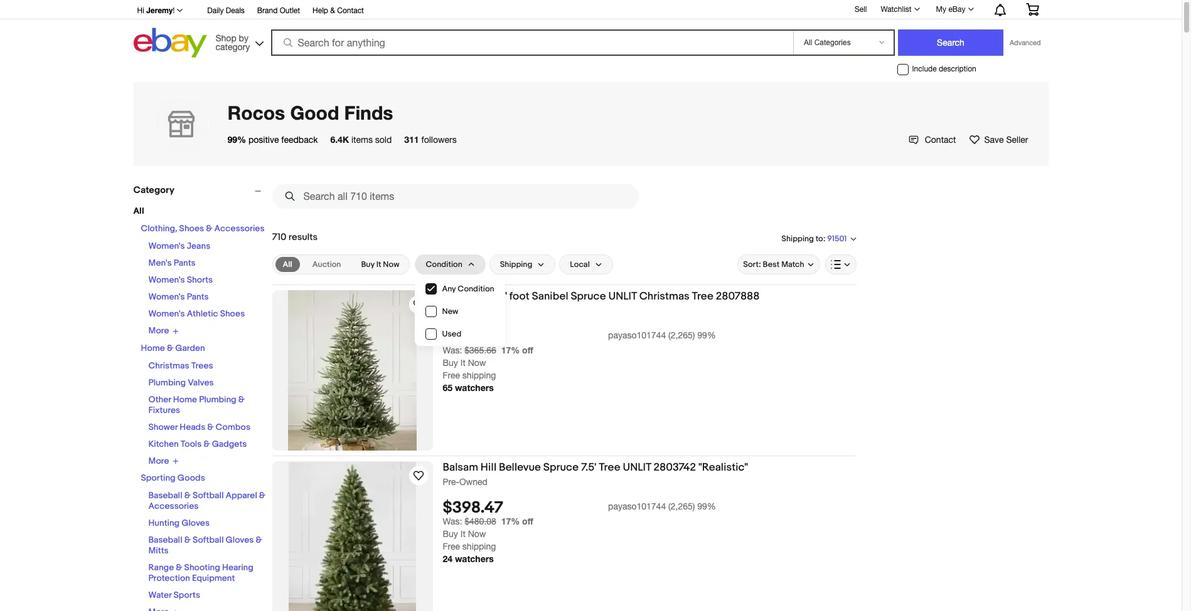 Task type: describe. For each thing, give the bounding box(es) containing it.
home inside christmas trees plumbing valves other home plumbing & fixtures shower heads & combos kitchen tools & gadgets
[[173, 394, 197, 405]]

save seller
[[984, 135, 1028, 145]]

2803742
[[654, 462, 696, 474]]

my
[[936, 5, 946, 14]]

$303.50
[[443, 328, 505, 347]]

condition inside dropdown button
[[426, 260, 462, 270]]

baseball & softball gloves & mitts link
[[148, 535, 262, 557]]

rocos good finds image
[[153, 97, 209, 152]]

local button
[[559, 255, 613, 275]]

kitchen
[[148, 439, 179, 450]]

shipping for shipping to : 91501
[[782, 234, 814, 244]]

home & garden
[[141, 343, 205, 354]]

clothing, shoes & accessories link
[[141, 223, 264, 234]]

(2,265) for $303.50
[[668, 331, 695, 341]]

valves
[[188, 377, 214, 388]]

spruce inside balsam hill 6'  foot sanibel spruce unlit christmas tree 2807888 open box
[[571, 291, 606, 303]]

65
[[443, 383, 453, 394]]

advanced
[[1010, 39, 1041, 46]]

off for $303.50
[[522, 345, 533, 356]]

buy it now link
[[354, 257, 407, 272]]

& down apparel
[[256, 535, 262, 546]]

hill for $303.50
[[481, 291, 496, 303]]

99% for $398.47
[[697, 502, 716, 512]]

& up jeans
[[206, 223, 212, 234]]

save seller button
[[969, 134, 1028, 146]]

payaso101744 for $303.50
[[608, 331, 666, 341]]

4 women's from the top
[[148, 309, 185, 319]]

7.5'
[[581, 462, 596, 474]]

equipment
[[192, 574, 235, 584]]

more button for women's jeans men's pants women's shorts women's pants women's athletic shoes
[[148, 326, 179, 337]]

shipping button
[[489, 255, 556, 275]]

shop by category
[[216, 33, 250, 52]]

clothing,
[[141, 223, 177, 234]]

accessories inside 'baseball & softball apparel & accessories hunting gloves baseball & softball gloves & mitts range & shooting hearing protection equipment water sports'
[[148, 501, 199, 512]]

unlit for $303.50
[[608, 291, 637, 303]]

watch balsam hill 6'  foot sanibel spruce unlit christmas tree 2807888 image
[[411, 297, 426, 313]]

311
[[404, 134, 419, 145]]

!
[[173, 6, 175, 15]]

balsam hill bellevue spruce 7.5' tree unlit  2803742  "realistic" pre-owned
[[443, 462, 748, 488]]

to
[[816, 234, 823, 244]]

any condition
[[442, 284, 494, 294]]

used
[[442, 329, 461, 340]]

any
[[442, 284, 456, 294]]

kitchen tools & gadgets link
[[148, 439, 247, 450]]

range
[[148, 563, 174, 574]]

bellevue
[[499, 462, 541, 474]]

baseball & softball apparel & accessories link
[[148, 491, 265, 512]]

open
[[443, 306, 464, 316]]

my ebay
[[936, 5, 965, 14]]

other
[[148, 394, 171, 405]]

auction link
[[305, 257, 349, 272]]

6.4k items sold
[[330, 134, 392, 145]]

rocos good finds link
[[227, 102, 393, 124]]

help & contact link
[[313, 4, 364, 18]]

balsam hill 6'  foot sanibel spruce unlit christmas tree 2807888 image
[[288, 291, 417, 451]]

women's jeans link
[[148, 241, 210, 252]]

gadgets
[[212, 439, 247, 450]]

was: for $303.50
[[443, 346, 462, 356]]

jeremy
[[146, 6, 173, 15]]

none submit inside shop by category banner
[[898, 29, 1003, 56]]

24
[[443, 554, 453, 565]]

by
[[239, 33, 248, 43]]

christmas inside balsam hill 6'  foot sanibel spruce unlit christmas tree 2807888 open box
[[639, 291, 689, 303]]

0 horizontal spatial all
[[133, 206, 144, 217]]

my ebay link
[[929, 2, 979, 17]]

brand
[[257, 6, 278, 15]]

balsam hill 6'  foot sanibel spruce unlit christmas tree 2807888 link
[[443, 291, 856, 306]]

0 vertical spatial home
[[141, 343, 165, 354]]

Search for anything text field
[[273, 31, 791, 55]]

seller
[[1006, 135, 1028, 145]]

goods
[[177, 473, 205, 484]]

listing options selector. list view selected. image
[[831, 260, 851, 270]]

tree inside balsam hill 6'  foot sanibel spruce unlit christmas tree 2807888 open box
[[692, 291, 713, 303]]

owned
[[459, 478, 487, 488]]

1 horizontal spatial plumbing
[[199, 394, 236, 405]]

main content containing $303.50
[[272, 179, 856, 612]]

shower
[[148, 422, 178, 433]]

was: for $398.47
[[443, 517, 462, 527]]

0 vertical spatial accessories
[[214, 223, 264, 234]]

sort: best match button
[[737, 255, 820, 275]]

2807888
[[716, 291, 760, 303]]

help & contact
[[313, 6, 364, 15]]

finds
[[344, 102, 393, 124]]

women's pants link
[[148, 292, 209, 302]]

1 vertical spatial pants
[[187, 292, 209, 302]]

& right range
[[176, 563, 182, 574]]

balsam for $398.47
[[443, 462, 478, 474]]

women's athletic shoes link
[[148, 309, 245, 319]]

0 vertical spatial plumbing
[[148, 377, 186, 388]]

buy for $303.50
[[443, 358, 458, 368]]

any condition link
[[416, 278, 504, 301]]

other home plumbing & fixtures link
[[148, 394, 245, 416]]

2 softball from the top
[[193, 535, 224, 546]]

payaso101744 (2,265) 99% was: $365.66 17% off buy it now free shipping 65 watchers
[[443, 331, 716, 394]]

& inside help & contact link
[[330, 6, 335, 15]]

& down hunting gloves link
[[184, 535, 191, 546]]

6'
[[499, 291, 507, 303]]

free for $303.50
[[443, 371, 460, 381]]

0 vertical spatial it
[[376, 260, 381, 270]]

women's shorts link
[[148, 275, 213, 286]]

contact link
[[909, 135, 956, 145]]

3 women's from the top
[[148, 292, 185, 302]]

0 vertical spatial now
[[383, 260, 399, 270]]

advanced link
[[1003, 30, 1047, 55]]

more for women's athletic shoes
[[148, 326, 169, 337]]

1 women's from the top
[[148, 241, 185, 252]]

311 followers
[[404, 134, 457, 145]]

now for $303.50
[[468, 358, 486, 368]]

shipping for shipping
[[500, 260, 532, 270]]

17% for $303.50
[[501, 345, 520, 356]]

& left the garden
[[167, 343, 173, 354]]

women's jeans men's pants women's shorts women's pants women's athletic shoes
[[148, 241, 245, 319]]

free for $398.47
[[443, 542, 460, 552]]

ebay
[[948, 5, 965, 14]]

& down goods
[[184, 491, 191, 501]]

men's pants link
[[148, 258, 196, 269]]

contact inside account navigation
[[337, 6, 364, 15]]

heads
[[180, 422, 205, 433]]

jeans
[[187, 241, 210, 252]]

0 vertical spatial buy
[[361, 260, 375, 270]]

mitts
[[148, 546, 169, 557]]

tools
[[181, 439, 202, 450]]

balsam for $303.50
[[443, 291, 478, 303]]

hill for $398.47
[[481, 462, 496, 474]]

water
[[148, 591, 172, 601]]

more for kitchen tools & gadgets
[[148, 456, 169, 467]]

sporting goods
[[141, 473, 205, 484]]



Task type: vqa. For each thing, say whether or not it's contained in the screenshot.
Energen Lux Women'S Running Shoes "link"
no



Task type: locate. For each thing, give the bounding box(es) containing it.
watchers right 65
[[455, 383, 494, 394]]

main content
[[272, 179, 856, 612]]

1 was: from the top
[[443, 346, 462, 356]]

unlit inside balsam hill 6'  foot sanibel spruce unlit christmas tree 2807888 open box
[[608, 291, 637, 303]]

match
[[781, 260, 804, 270]]

1 vertical spatial it
[[460, 358, 466, 368]]

shipping left to
[[782, 234, 814, 244]]

was: left $480.08
[[443, 517, 462, 527]]

christmas trees plumbing valves other home plumbing & fixtures shower heads & combos kitchen tools & gadgets
[[148, 361, 250, 450]]

sell
[[855, 5, 867, 14]]

shipping to : 91501
[[782, 234, 847, 244]]

watchlist
[[881, 5, 912, 14]]

1 vertical spatial hill
[[481, 462, 496, 474]]

99% inside payaso101744 (2,265) 99% was: $365.66 17% off buy it now free shipping 65 watchers
[[697, 331, 716, 341]]

1 hill from the top
[[481, 291, 496, 303]]

it inside payaso101744 (2,265) 99% was: $480.08 17% off buy it now free shipping 24 watchers
[[460, 530, 466, 540]]

1 free from the top
[[443, 371, 460, 381]]

sold
[[375, 135, 392, 145]]

0 vertical spatial pants
[[174, 258, 196, 269]]

spruce
[[571, 291, 606, 303], [543, 462, 579, 474]]

category
[[216, 42, 250, 52]]

off right $480.08
[[522, 517, 533, 527]]

athletic
[[187, 309, 218, 319]]

pants up women's athletic shoes link at the left bottom of the page
[[187, 292, 209, 302]]

it down $480.08
[[460, 530, 466, 540]]

off for $398.47
[[522, 517, 533, 527]]

1 payaso101744 from the top
[[608, 331, 666, 341]]

shoes inside the "women's jeans men's pants women's shorts women's pants women's athletic shoes"
[[220, 309, 245, 319]]

watchers for $303.50
[[455, 383, 494, 394]]

2 free from the top
[[443, 542, 460, 552]]

91501
[[827, 234, 847, 244]]

1 vertical spatial off
[[522, 517, 533, 527]]

1 watchers from the top
[[455, 383, 494, 394]]

tree inside balsam hill bellevue spruce 7.5' tree unlit  2803742  "realistic" pre-owned
[[599, 462, 620, 474]]

now down $365.66
[[468, 358, 486, 368]]

women's up men's pants link
[[148, 241, 185, 252]]

1 vertical spatial condition
[[458, 284, 494, 294]]

now left condition dropdown button at the top of page
[[383, 260, 399, 270]]

1 horizontal spatial contact
[[925, 135, 956, 145]]

gloves up baseball & softball gloves & mitts link
[[182, 518, 210, 529]]

buy
[[361, 260, 375, 270], [443, 358, 458, 368], [443, 530, 458, 540]]

shipping inside dropdown button
[[500, 260, 532, 270]]

1 vertical spatial was:
[[443, 517, 462, 527]]

0 vertical spatial 99%
[[227, 134, 246, 145]]

(2,265)
[[668, 331, 695, 341], [668, 502, 695, 512]]

accessories up hunting gloves link
[[148, 501, 199, 512]]

accessories left the 710
[[214, 223, 264, 234]]

99% down 2807888 at the top of the page
[[697, 331, 716, 341]]

balsam inside balsam hill 6'  foot sanibel spruce unlit christmas tree 2807888 open box
[[443, 291, 478, 303]]

women's down the women's shorts "link"
[[148, 292, 185, 302]]

watchers inside payaso101744 (2,265) 99% was: $480.08 17% off buy it now free shipping 24 watchers
[[455, 554, 494, 565]]

balsam up open
[[443, 291, 478, 303]]

shop
[[216, 33, 236, 43]]

more up sporting
[[148, 456, 169, 467]]

1 vertical spatial 99%
[[697, 331, 716, 341]]

0 horizontal spatial plumbing
[[148, 377, 186, 388]]

condition button
[[415, 255, 486, 275]]

1 horizontal spatial home
[[173, 394, 197, 405]]

christmas
[[639, 291, 689, 303], [148, 361, 189, 371]]

0 vertical spatial was:
[[443, 346, 462, 356]]

christmas inside christmas trees plumbing valves other home plumbing & fixtures shower heads & combos kitchen tools & gadgets
[[148, 361, 189, 371]]

home down plumbing valves link
[[173, 394, 197, 405]]

(2,265) inside payaso101744 (2,265) 99% was: $365.66 17% off buy it now free shipping 65 watchers
[[668, 331, 695, 341]]

unlit inside balsam hill bellevue spruce 7.5' tree unlit  2803742  "realistic" pre-owned
[[623, 462, 651, 474]]

1 vertical spatial shipping
[[500, 260, 532, 270]]

1 vertical spatial gloves
[[226, 535, 254, 546]]

1 vertical spatial watchers
[[455, 554, 494, 565]]

0 vertical spatial shipping
[[782, 234, 814, 244]]

1 vertical spatial tree
[[599, 462, 620, 474]]

now inside payaso101744 (2,265) 99% was: $365.66 17% off buy it now free shipping 65 watchers
[[468, 358, 486, 368]]

1 vertical spatial plumbing
[[199, 394, 236, 405]]

99% left positive
[[227, 134, 246, 145]]

hill up owned at the bottom of the page
[[481, 462, 496, 474]]

17% right $480.08
[[501, 517, 520, 527]]

1 vertical spatial 17%
[[501, 517, 520, 527]]

0 vertical spatial more button
[[148, 326, 179, 337]]

2 vertical spatial 99%
[[697, 502, 716, 512]]

spruce left 7.5'
[[543, 462, 579, 474]]

0 vertical spatial softball
[[193, 491, 224, 501]]

2 payaso101744 from the top
[[608, 502, 666, 512]]

0 horizontal spatial tree
[[599, 462, 620, 474]]

hunting gloves link
[[148, 518, 210, 529]]

hi jeremy !
[[137, 6, 175, 15]]

All selected text field
[[283, 259, 292, 270]]

1 vertical spatial (2,265)
[[668, 502, 695, 512]]

was: inside payaso101744 (2,265) 99% was: $365.66 17% off buy it now free shipping 65 watchers
[[443, 346, 462, 356]]

trees
[[191, 361, 213, 371]]

new link
[[416, 301, 504, 323]]

0 vertical spatial hill
[[481, 291, 496, 303]]

spruce down the local dropdown button
[[571, 291, 606, 303]]

0 horizontal spatial shipping
[[500, 260, 532, 270]]

99% down "realistic"
[[697, 502, 716, 512]]

99%
[[227, 134, 246, 145], [697, 331, 716, 341], [697, 502, 716, 512]]

payaso101744 inside payaso101744 (2,265) 99% was: $480.08 17% off buy it now free shipping 24 watchers
[[608, 502, 666, 512]]

balsam up the pre-
[[443, 462, 478, 474]]

0 vertical spatial more
[[148, 326, 169, 337]]

shipping inside shipping to : 91501
[[782, 234, 814, 244]]

unlit for $398.47
[[623, 462, 651, 474]]

more up home & garden
[[148, 326, 169, 337]]

range & shooting hearing protection equipment link
[[148, 563, 253, 584]]

followers
[[421, 135, 457, 145]]

1 vertical spatial baseball
[[148, 535, 182, 546]]

1 more button from the top
[[148, 326, 179, 337]]

0 vertical spatial unlit
[[608, 291, 637, 303]]

softball down goods
[[193, 491, 224, 501]]

off right $365.66
[[522, 345, 533, 356]]

0 horizontal spatial accessories
[[148, 501, 199, 512]]

1 baseball from the top
[[148, 491, 182, 501]]

tree left 2807888 at the top of the page
[[692, 291, 713, 303]]

contact
[[337, 6, 364, 15], [925, 135, 956, 145]]

0 horizontal spatial gloves
[[182, 518, 210, 529]]

6.4k
[[330, 134, 349, 145]]

free
[[443, 371, 460, 381], [443, 542, 460, 552]]

used link
[[416, 323, 504, 346]]

1 horizontal spatial all
[[283, 260, 292, 270]]

balsam hill bellevue spruce 7.5' tree unlit  2803742  "realistic" heading
[[443, 462, 748, 474]]

0 vertical spatial watchers
[[455, 383, 494, 394]]

shoes up jeans
[[179, 223, 204, 234]]

0 vertical spatial payaso101744
[[608, 331, 666, 341]]

good
[[290, 102, 339, 124]]

watch balsam hill bellevue spruce 7.5' tree unlit  2803742  "realistic" image
[[411, 469, 426, 484]]

Search all 710 items field
[[272, 184, 639, 209]]

balsam hill 6'  foot sanibel spruce unlit christmas tree 2807888 heading
[[443, 291, 760, 303]]

contact right help
[[337, 6, 364, 15]]

account navigation
[[130, 0, 1048, 19]]

0 vertical spatial all
[[133, 206, 144, 217]]

1 vertical spatial home
[[173, 394, 197, 405]]

free inside payaso101744 (2,265) 99% was: $480.08 17% off buy it now free shipping 24 watchers
[[443, 542, 460, 552]]

shipping for $398.47
[[462, 542, 496, 552]]

(2,265) inside payaso101744 (2,265) 99% was: $480.08 17% off buy it now free shipping 24 watchers
[[668, 502, 695, 512]]

buy for $398.47
[[443, 530, 458, 540]]

shop by category button
[[210, 28, 266, 55]]

0 vertical spatial christmas
[[639, 291, 689, 303]]

hill left 6'
[[481, 291, 496, 303]]

brand outlet link
[[257, 4, 300, 18]]

free inside payaso101744 (2,265) 99% was: $365.66 17% off buy it now free shipping 65 watchers
[[443, 371, 460, 381]]

it down $365.66
[[460, 358, 466, 368]]

payaso101744 down balsam hill 6'  foot sanibel spruce unlit christmas tree 2807888 link
[[608, 331, 666, 341]]

shipping inside payaso101744 (2,265) 99% was: $365.66 17% off buy it now free shipping 65 watchers
[[462, 371, 496, 381]]

free up 65
[[443, 371, 460, 381]]

softball
[[193, 491, 224, 501], [193, 535, 224, 546]]

women's down men's pants link
[[148, 275, 185, 286]]

1 more from the top
[[148, 326, 169, 337]]

home up christmas trees 'link' at the bottom left of page
[[141, 343, 165, 354]]

(2,265) down balsam hill 6'  foot sanibel spruce unlit christmas tree 2807888 link
[[668, 331, 695, 341]]

plumbing up other
[[148, 377, 186, 388]]

2 shipping from the top
[[462, 542, 496, 552]]

category button
[[133, 184, 266, 196]]

0 vertical spatial contact
[[337, 6, 364, 15]]

0 vertical spatial baseball
[[148, 491, 182, 501]]

$480.08
[[465, 517, 496, 527]]

1 vertical spatial buy
[[443, 358, 458, 368]]

description
[[939, 65, 976, 73]]

0 vertical spatial 17%
[[501, 345, 520, 356]]

1 horizontal spatial accessories
[[214, 223, 264, 234]]

0 vertical spatial shipping
[[462, 371, 496, 381]]

more button down kitchen
[[148, 456, 179, 467]]

sort: best match
[[743, 260, 804, 270]]

auction
[[312, 260, 341, 270]]

help
[[313, 6, 328, 15]]

2 was: from the top
[[443, 517, 462, 527]]

category
[[133, 184, 174, 196]]

items
[[351, 135, 373, 145]]

now down $480.08
[[468, 530, 486, 540]]

unlit left 2803742
[[623, 462, 651, 474]]

$398.47
[[443, 499, 503, 518]]

(2,265) for $398.47
[[668, 502, 695, 512]]

all down category
[[133, 206, 144, 217]]

sporting goods link
[[141, 473, 205, 484]]

softball up shooting
[[193, 535, 224, 546]]

it right auction link
[[376, 260, 381, 270]]

it for $398.47
[[460, 530, 466, 540]]

buy right the auction
[[361, 260, 375, 270]]

it inside payaso101744 (2,265) 99% was: $365.66 17% off buy it now free shipping 65 watchers
[[460, 358, 466, 368]]

was: inside payaso101744 (2,265) 99% was: $480.08 17% off buy it now free shipping 24 watchers
[[443, 517, 462, 527]]

0 vertical spatial (2,265)
[[668, 331, 695, 341]]

2 vertical spatial it
[[460, 530, 466, 540]]

1 vertical spatial christmas
[[148, 361, 189, 371]]

2 off from the top
[[522, 517, 533, 527]]

2 more button from the top
[[148, 456, 179, 467]]

balsam hill 6'  foot sanibel spruce unlit christmas tree 2807888 open box
[[443, 291, 760, 316]]

christmas trees link
[[148, 361, 213, 371]]

results
[[289, 232, 318, 243]]

shipping for $303.50
[[462, 371, 496, 381]]

1 vertical spatial more
[[148, 456, 169, 467]]

balsam hill bellevue spruce 7.5' tree unlit  2803742  "realistic" image
[[288, 462, 416, 612]]

sports
[[173, 591, 200, 601]]

contact left save
[[925, 135, 956, 145]]

was: down used
[[443, 346, 462, 356]]

shipping
[[782, 234, 814, 244], [500, 260, 532, 270]]

&
[[330, 6, 335, 15], [206, 223, 212, 234], [167, 343, 173, 354], [238, 394, 245, 405], [207, 422, 214, 433], [204, 439, 210, 450], [184, 491, 191, 501], [259, 491, 265, 501], [184, 535, 191, 546], [256, 535, 262, 546], [176, 563, 182, 574]]

2 baseball from the top
[[148, 535, 182, 546]]

0 vertical spatial condition
[[426, 260, 462, 270]]

positive
[[248, 135, 279, 145]]

0 vertical spatial free
[[443, 371, 460, 381]]

0 horizontal spatial shoes
[[179, 223, 204, 234]]

shipping down $480.08
[[462, 542, 496, 552]]

baseball down sporting
[[148, 491, 182, 501]]

1 vertical spatial free
[[443, 542, 460, 552]]

buy up 24
[[443, 530, 458, 540]]

1 vertical spatial now
[[468, 358, 486, 368]]

0 horizontal spatial contact
[[337, 6, 364, 15]]

baseball
[[148, 491, 182, 501], [148, 535, 182, 546]]

buy up 65
[[443, 358, 458, 368]]

1 (2,265) from the top
[[668, 331, 695, 341]]

off
[[522, 345, 533, 356], [522, 517, 533, 527]]

shipping inside payaso101744 (2,265) 99% was: $480.08 17% off buy it now free shipping 24 watchers
[[462, 542, 496, 552]]

0 horizontal spatial christmas
[[148, 361, 189, 371]]

shop by category banner
[[130, 0, 1048, 61]]

1 vertical spatial unlit
[[623, 462, 651, 474]]

& right tools
[[204, 439, 210, 450]]

save
[[984, 135, 1004, 145]]

pants up the women's shorts "link"
[[174, 258, 196, 269]]

now inside payaso101744 (2,265) 99% was: $480.08 17% off buy it now free shipping 24 watchers
[[468, 530, 486, 540]]

0 vertical spatial tree
[[692, 291, 713, 303]]

1 vertical spatial shipping
[[462, 542, 496, 552]]

unlit down the local dropdown button
[[608, 291, 637, 303]]

foot
[[509, 291, 529, 303]]

off inside payaso101744 (2,265) 99% was: $480.08 17% off buy it now free shipping 24 watchers
[[522, 517, 533, 527]]

2 vertical spatial now
[[468, 530, 486, 540]]

buy inside payaso101744 (2,265) 99% was: $365.66 17% off buy it now free shipping 65 watchers
[[443, 358, 458, 368]]

2 balsam from the top
[[443, 462, 478, 474]]

1 17% from the top
[[501, 345, 520, 356]]

1 horizontal spatial shipping
[[782, 234, 814, 244]]

"realistic"
[[698, 462, 748, 474]]

& up combos
[[238, 394, 245, 405]]

sanibel
[[532, 291, 568, 303]]

box
[[467, 306, 482, 316]]

tree right 7.5'
[[599, 462, 620, 474]]

1 horizontal spatial christmas
[[639, 291, 689, 303]]

your shopping cart image
[[1025, 3, 1040, 16]]

0 vertical spatial shoes
[[179, 223, 204, 234]]

payaso101744 down balsam hill bellevue spruce 7.5' tree unlit  2803742  "realistic" link
[[608, 502, 666, 512]]

0 vertical spatial gloves
[[182, 518, 210, 529]]

1 softball from the top
[[193, 491, 224, 501]]

2 women's from the top
[[148, 275, 185, 286]]

0 vertical spatial off
[[522, 345, 533, 356]]

shipping up foot
[[500, 260, 532, 270]]

sort:
[[743, 260, 761, 270]]

1 shipping from the top
[[462, 371, 496, 381]]

99% inside payaso101744 (2,265) 99% was: $480.08 17% off buy it now free shipping 24 watchers
[[697, 502, 716, 512]]

free up 24
[[443, 542, 460, 552]]

more
[[148, 326, 169, 337], [148, 456, 169, 467]]

1 balsam from the top
[[443, 291, 478, 303]]

more button up home & garden
[[148, 326, 179, 337]]

1 vertical spatial shoes
[[220, 309, 245, 319]]

99% for $303.50
[[697, 331, 716, 341]]

watchers inside payaso101744 (2,265) 99% was: $365.66 17% off buy it now free shipping 65 watchers
[[455, 383, 494, 394]]

17% inside payaso101744 (2,265) 99% was: $480.08 17% off buy it now free shipping 24 watchers
[[501, 517, 520, 527]]

outlet
[[280, 6, 300, 15]]

None submit
[[898, 29, 1003, 56]]

& right help
[[330, 6, 335, 15]]

all down the 710 results
[[283, 260, 292, 270]]

watchlist link
[[874, 2, 925, 17]]

(2,265) down 2803742
[[668, 502, 695, 512]]

all link
[[275, 257, 300, 272]]

tree
[[692, 291, 713, 303], [599, 462, 620, 474]]

2 hill from the top
[[481, 462, 496, 474]]

all inside main content
[[283, 260, 292, 270]]

brand outlet
[[257, 6, 300, 15]]

spruce inside balsam hill bellevue spruce 7.5' tree unlit  2803742  "realistic" pre-owned
[[543, 462, 579, 474]]

hill inside balsam hill bellevue spruce 7.5' tree unlit  2803742  "realistic" pre-owned
[[481, 462, 496, 474]]

deals
[[226, 6, 245, 15]]

women's down women's pants link
[[148, 309, 185, 319]]

1 vertical spatial payaso101744
[[608, 502, 666, 512]]

sporting
[[141, 473, 176, 484]]

watchers for $398.47
[[455, 554, 494, 565]]

2 17% from the top
[[501, 517, 520, 527]]

2 (2,265) from the top
[[668, 502, 695, 512]]

1 horizontal spatial tree
[[692, 291, 713, 303]]

it for $303.50
[[460, 358, 466, 368]]

17% right $365.66
[[501, 345, 520, 356]]

watchers right 24
[[455, 554, 494, 565]]

shipping down $365.66
[[462, 371, 496, 381]]

:
[[823, 234, 825, 244]]

now for $398.47
[[468, 530, 486, 540]]

hearing
[[222, 563, 253, 574]]

0 vertical spatial spruce
[[571, 291, 606, 303]]

1 vertical spatial balsam
[[443, 462, 478, 474]]

buy inside payaso101744 (2,265) 99% was: $480.08 17% off buy it now free shipping 24 watchers
[[443, 530, 458, 540]]

hill inside balsam hill 6'  foot sanibel spruce unlit christmas tree 2807888 open box
[[481, 291, 496, 303]]

2 more from the top
[[148, 456, 169, 467]]

it
[[376, 260, 381, 270], [460, 358, 466, 368], [460, 530, 466, 540]]

balsam hill bellevue spruce 7.5' tree unlit  2803742  "realistic" link
[[443, 462, 856, 477]]

more button for christmas trees plumbing valves other home plumbing & fixtures shower heads & combos kitchen tools & gadgets
[[148, 456, 179, 467]]

condition up box
[[458, 284, 494, 294]]

1 vertical spatial softball
[[193, 535, 224, 546]]

hill
[[481, 291, 496, 303], [481, 462, 496, 474]]

17% for $398.47
[[501, 517, 520, 527]]

& right apparel
[[259, 491, 265, 501]]

pre-
[[443, 478, 459, 488]]

baseball down hunting
[[148, 535, 182, 546]]

1 vertical spatial accessories
[[148, 501, 199, 512]]

pants
[[174, 258, 196, 269], [187, 292, 209, 302]]

balsam
[[443, 291, 478, 303], [443, 462, 478, 474]]

0 horizontal spatial home
[[141, 343, 165, 354]]

shoes right "athletic"
[[220, 309, 245, 319]]

1 horizontal spatial shoes
[[220, 309, 245, 319]]

payaso101744 inside payaso101744 (2,265) 99% was: $365.66 17% off buy it now free shipping 65 watchers
[[608, 331, 666, 341]]

& right heads
[[207, 422, 214, 433]]

17% inside payaso101744 (2,265) 99% was: $365.66 17% off buy it now free shipping 65 watchers
[[501, 345, 520, 356]]

1 off from the top
[[522, 345, 533, 356]]

off inside payaso101744 (2,265) 99% was: $365.66 17% off buy it now free shipping 65 watchers
[[522, 345, 533, 356]]

plumbing down valves
[[199, 394, 236, 405]]

daily
[[207, 6, 224, 15]]

710 results
[[272, 232, 318, 243]]

condition up "any"
[[426, 260, 462, 270]]

2 watchers from the top
[[455, 554, 494, 565]]

payaso101744 for $398.47
[[608, 502, 666, 512]]

combos
[[216, 422, 250, 433]]

1 horizontal spatial gloves
[[226, 535, 254, 546]]

1 vertical spatial spruce
[[543, 462, 579, 474]]

1 vertical spatial all
[[283, 260, 292, 270]]

balsam inside balsam hill bellevue spruce 7.5' tree unlit  2803742  "realistic" pre-owned
[[443, 462, 478, 474]]

1 vertical spatial more button
[[148, 456, 179, 467]]

plumbing
[[148, 377, 186, 388], [199, 394, 236, 405]]

shoes
[[179, 223, 204, 234], [220, 309, 245, 319]]

1 vertical spatial contact
[[925, 135, 956, 145]]

gloves up hearing
[[226, 535, 254, 546]]

garden
[[175, 343, 205, 354]]

2 vertical spatial buy
[[443, 530, 458, 540]]

0 vertical spatial balsam
[[443, 291, 478, 303]]

water sports link
[[148, 591, 200, 601]]

shooting
[[184, 563, 220, 574]]

watchers
[[455, 383, 494, 394], [455, 554, 494, 565]]

include
[[912, 65, 937, 73]]



